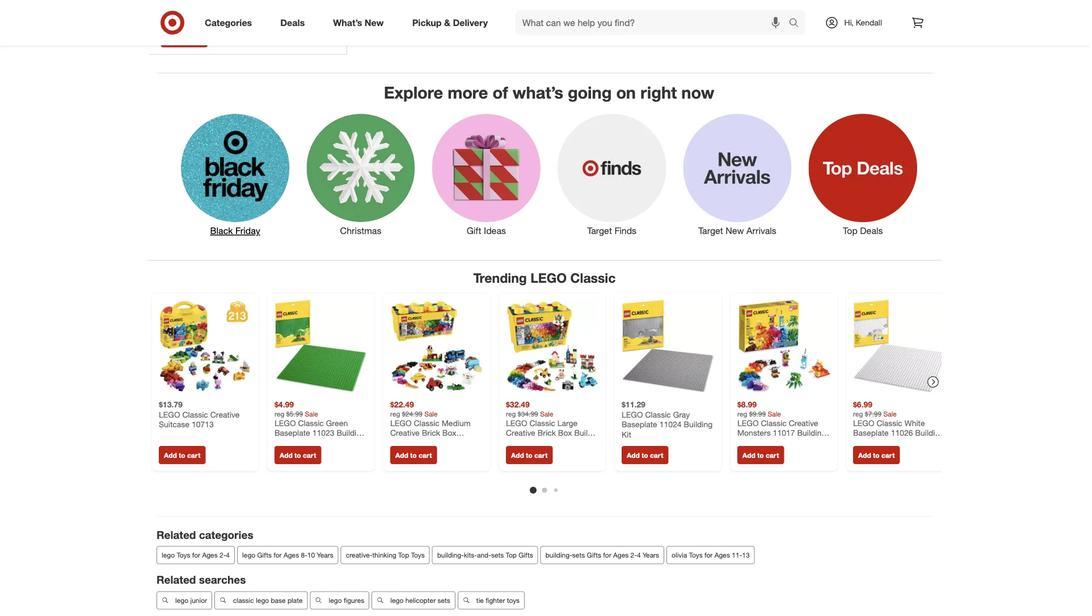 Task type: vqa. For each thing, say whether or not it's contained in the screenshot.


Task type: describe. For each thing, give the bounding box(es) containing it.
of
[[493, 83, 508, 103]]

add to cart down 11023
[[280, 451, 316, 460]]

kit for lego classic white baseplate 11026 building kit
[[853, 438, 863, 448]]

10713
[[192, 420, 214, 430]]

toys inside olivia toys for ages 11-13 link
[[689, 552, 703, 560]]

trending
[[474, 270, 527, 286]]

kit for lego classic creative monsters 11017 building kit with 5 toys
[[738, 438, 747, 448]]

target new arrivals link
[[675, 112, 800, 238]]

lego junior
[[175, 597, 207, 605]]

3 for from the left
[[603, 552, 611, 560]]

building- for kits-
[[437, 552, 464, 560]]

related for related categories
[[157, 529, 196, 542]]

for for lego gifts for ages 8-10 years
[[274, 552, 282, 560]]

target for target new arrivals
[[699, 226, 723, 237]]

classic inside $8.99 reg $9.99 sale lego classic creative monsters 11017 building kit with 5 toys
[[761, 418, 787, 428]]

lego inside $4.99 reg $5.99 sale lego classic green baseplate 11023 building kit
[[275, 418, 296, 428]]

going
[[568, 83, 612, 103]]

add to cart down $34.99
[[511, 451, 548, 460]]

gray
[[673, 410, 690, 420]]

related for related searches
[[157, 574, 196, 587]]

building for lego classic white baseplate 11026 building kit
[[915, 428, 944, 438]]

$22.49
[[390, 400, 414, 410]]

add down $7.99
[[859, 451, 871, 460]]

related searches
[[157, 574, 246, 587]]

now
[[682, 83, 715, 103]]

delivery
[[453, 17, 488, 28]]

hi,
[[845, 18, 854, 28]]

lego helicopter sets link
[[372, 592, 456, 610]]

add to cart button down available
[[161, 29, 208, 48]]

and-
[[477, 552, 491, 560]]

classic inside $11.29 lego classic gray baseplate 11024 building kit
[[645, 410, 671, 420]]

$13.79 lego classic creative suitcase 10713
[[159, 400, 240, 430]]

building inside $11.29 lego classic gray baseplate 11024 building kit
[[684, 420, 713, 430]]

cart down 5
[[766, 451, 779, 460]]

christmas
[[340, 226, 382, 237]]

2 horizontal spatial sets
[[572, 552, 585, 560]]

for for olivia toys for ages 11-13
[[705, 552, 713, 560]]

reg for $4.99
[[275, 410, 285, 418]]

$11.29 lego classic gray baseplate 11024 building kit
[[622, 400, 713, 440]]

to down with
[[758, 451, 764, 460]]

lego inside $13.79 lego classic creative suitcase 10713
[[159, 410, 180, 420]]

1 vertical spatial deals
[[860, 226, 883, 237]]

baseplate inside $11.29 lego classic gray baseplate 11024 building kit
[[622, 420, 657, 430]]

add to cart down $24.99
[[395, 451, 432, 460]]

right
[[641, 83, 677, 103]]

toys inside $8.99 reg $9.99 sale lego classic creative monsters 11017 building kit with 5 toys
[[773, 438, 789, 448]]

plate
[[288, 597, 303, 605]]

explore more of what's going on right now
[[384, 83, 715, 103]]

kits-
[[464, 552, 477, 560]]

new for target
[[726, 226, 744, 237]]

searches
[[199, 574, 246, 587]]

building-kits-and-sets top gifts
[[437, 552, 533, 560]]

reg for $8.99
[[738, 410, 748, 418]]

deals link
[[271, 10, 319, 35]]

lego gifts for ages 8-10 years
[[242, 552, 333, 560]]

figures
[[344, 597, 364, 605]]

lego helicopter sets
[[391, 597, 450, 605]]

to down available
[[181, 34, 187, 43]]

classic inside $4.99 reg $5.99 sale lego classic green baseplate 11023 building kit
[[298, 418, 324, 428]]

cart down $24.99
[[419, 451, 432, 460]]

classic
[[233, 597, 254, 605]]

lego for lego gifts for ages 8-10 years
[[242, 552, 255, 560]]

add to cart down 11026
[[859, 451, 895, 460]]

target finds
[[587, 226, 637, 237]]

olivia
[[672, 552, 687, 560]]

lego toys for ages 2-4 link
[[157, 547, 235, 565]]

$6.99
[[853, 400, 873, 410]]

thinking
[[373, 552, 396, 560]]

5
[[766, 438, 771, 448]]

gift
[[467, 226, 482, 237]]

3 ages from the left
[[613, 552, 629, 560]]

what's
[[513, 83, 563, 103]]

categories link
[[195, 10, 266, 35]]

black friday link
[[173, 112, 298, 238]]

lego figures link
[[310, 592, 370, 610]]

add down $11.29 lego classic gray baseplate 11024 building kit
[[627, 451, 640, 460]]

christmas link
[[298, 112, 424, 238]]

for for lego toys for ages 2-4
[[192, 552, 200, 560]]

add to cart button down $24.99
[[390, 446, 437, 465]]

building-kits-and-sets top gifts link
[[432, 547, 538, 565]]

to down $11.29 lego classic gray baseplate 11024 building kit
[[642, 451, 648, 460]]

$7.99
[[865, 410, 882, 418]]

pickup & delivery
[[412, 17, 488, 28]]

search
[[784, 18, 811, 29]]

add to cart button down suitcase
[[159, 446, 206, 465]]

monsters
[[738, 428, 771, 438]]

hi, kendall
[[845, 18, 882, 28]]

what's
[[333, 17, 362, 28]]

add to cart down available
[[166, 34, 202, 43]]

reg for $6.99
[[853, 410, 863, 418]]

categories
[[199, 529, 253, 542]]

lego inside $11.29 lego classic gray baseplate 11024 building kit
[[622, 410, 643, 420]]

$5.99
[[286, 410, 303, 418]]

more
[[448, 83, 488, 103]]

lego for lego junior
[[175, 597, 188, 605]]

sale for $8.99
[[768, 410, 781, 418]]

toys
[[507, 597, 520, 605]]

1 gifts from the left
[[257, 552, 272, 560]]

building-sets gifts for ages 2-4 years link
[[541, 547, 665, 565]]

add to cart button down $34.99
[[506, 446, 553, 465]]

$22.49 reg $24.99 sale
[[390, 400, 438, 418]]

olivia toys for ages 11-13
[[672, 552, 750, 560]]

8-
[[301, 552, 307, 560]]

lego figures
[[329, 597, 364, 605]]

tie fighter toys
[[477, 597, 520, 605]]

4 inside the lego toys for ages 2-4 link
[[226, 552, 230, 560]]

$6.99 reg $7.99 sale lego classic white baseplate 11026 building kit
[[853, 400, 944, 448]]

add down not
[[166, 34, 179, 43]]

ideas
[[484, 226, 506, 237]]

cart down 11023
[[303, 451, 316, 460]]

building for lego classic green baseplate 11023 building kit
[[337, 428, 366, 438]]

creative-
[[346, 552, 373, 560]]

classic inside $13.79 lego classic creative suitcase 10713
[[182, 410, 208, 420]]

lego inside $6.99 reg $7.99 sale lego classic white baseplate 11026 building kit
[[853, 418, 875, 428]]

add to cart button down 11026
[[853, 446, 900, 465]]

13
[[742, 552, 750, 560]]

in
[[209, 10, 215, 20]]

trending lego classic
[[474, 270, 616, 286]]

$4.99 reg $5.99 sale lego classic green baseplate 11023 building kit
[[275, 400, 366, 448]]

11023
[[312, 428, 335, 438]]



Task type: locate. For each thing, give the bounding box(es) containing it.
ages for lego toys for ages 2-4
[[202, 552, 218, 560]]

2 years from the left
[[643, 552, 659, 560]]

deals
[[280, 17, 305, 28], [860, 226, 883, 237]]

reg inside "$32.49 reg $34.99 sale"
[[506, 410, 516, 418]]

lego classic medium creative brick box building toys for creative play, kids creative kit 10696 image
[[390, 300, 483, 393], [390, 300, 483, 393]]

1 horizontal spatial top
[[506, 552, 517, 560]]

ages
[[202, 552, 218, 560], [284, 552, 299, 560], [613, 552, 629, 560], [715, 552, 730, 560]]

cart
[[189, 34, 202, 43], [187, 451, 201, 460], [303, 451, 316, 460], [419, 451, 432, 460], [534, 451, 548, 460], [650, 451, 664, 460], [766, 451, 779, 460], [882, 451, 895, 460]]

$32.49
[[506, 400, 530, 410]]

2 horizontal spatial gifts
[[587, 552, 601, 560]]

creative right suitcase
[[210, 410, 240, 420]]

add to cart button down 11024
[[622, 446, 669, 465]]

reg left $34.99
[[506, 410, 516, 418]]

not
[[161, 10, 174, 20]]

target left arrivals
[[699, 226, 723, 237]]

1 vertical spatial related
[[157, 574, 196, 587]]

1 2- from the left
[[220, 552, 226, 560]]

1 horizontal spatial new
[[726, 226, 744, 237]]

sale inside $4.99 reg $5.99 sale lego classic green baseplate 11023 building kit
[[305, 410, 318, 418]]

0 vertical spatial deals
[[280, 17, 305, 28]]

sale for $32.49
[[540, 410, 554, 418]]

add to cart button down the monsters
[[738, 446, 784, 465]]

to
[[181, 34, 187, 43], [179, 451, 185, 460], [295, 451, 301, 460], [410, 451, 417, 460], [526, 451, 533, 460], [642, 451, 648, 460], [758, 451, 764, 460], [873, 451, 880, 460]]

reg left $7.99
[[853, 410, 863, 418]]

1 horizontal spatial deals
[[860, 226, 883, 237]]

with
[[749, 438, 764, 448]]

lego down '$4.99' at bottom left
[[275, 418, 296, 428]]

add down $34.99
[[511, 451, 524, 460]]

to down $34.99
[[526, 451, 533, 460]]

2 sale from the left
[[425, 410, 438, 418]]

reg for $22.49
[[390, 410, 400, 418]]

lego classic gray baseplate 11024 building kit image
[[622, 300, 715, 393], [622, 300, 715, 393]]

years
[[317, 552, 333, 560], [643, 552, 659, 560]]

lego toys for ages 2-4
[[162, 552, 230, 560]]

friday
[[235, 226, 260, 237]]

2 gifts from the left
[[519, 552, 533, 560]]

lego down $6.99
[[853, 418, 875, 428]]

building right 11023
[[337, 428, 366, 438]]

reg left $24.99
[[390, 410, 400, 418]]

categories
[[205, 17, 252, 28]]

&
[[444, 17, 451, 28]]

classic inside $6.99 reg $7.99 sale lego classic white baseplate 11026 building kit
[[877, 418, 903, 428]]

2 horizontal spatial top
[[843, 226, 858, 237]]

kit inside $4.99 reg $5.99 sale lego classic green baseplate 11023 building kit
[[275, 438, 284, 448]]

4 down categories
[[226, 552, 230, 560]]

cart down 10713
[[187, 451, 201, 460]]

reg inside $4.99 reg $5.99 sale lego classic green baseplate 11023 building kit
[[275, 410, 285, 418]]

1 horizontal spatial 2-
[[631, 552, 637, 560]]

lego left base
[[256, 597, 269, 605]]

0 horizontal spatial new
[[365, 17, 384, 28]]

new for what's
[[365, 17, 384, 28]]

5 reg from the left
[[853, 410, 863, 418]]

1 horizontal spatial baseplate
[[622, 420, 657, 430]]

3 gifts from the left
[[587, 552, 601, 560]]

$34.99
[[518, 410, 538, 418]]

lego left junior
[[175, 597, 188, 605]]

lego left 11024
[[622, 410, 643, 420]]

new left arrivals
[[726, 226, 744, 237]]

creative right $9.99
[[789, 418, 819, 428]]

lego left 10713
[[159, 410, 180, 420]]

1 sale from the left
[[305, 410, 318, 418]]

3 reg from the left
[[506, 410, 516, 418]]

years left olivia
[[643, 552, 659, 560]]

lego classic large creative brick box build your own creative toys, kids building kit 10698 image
[[506, 300, 599, 393], [506, 300, 599, 393]]

building-sets gifts for ages 2-4 years
[[546, 552, 659, 560]]

add to cart button down 11023
[[275, 446, 321, 465]]

building-
[[437, 552, 464, 560], [546, 552, 572, 560]]

$9.99
[[749, 410, 766, 418]]

building right 11017
[[797, 428, 826, 438]]

0 horizontal spatial creative
[[210, 410, 240, 420]]

lego classic creative suitcase 10713 image
[[159, 300, 252, 393], [159, 300, 252, 393]]

tie fighter toys link
[[458, 592, 525, 610]]

lego left figures
[[329, 597, 342, 605]]

add down $24.99
[[395, 451, 408, 460]]

base
[[271, 597, 286, 605]]

$13.79
[[159, 400, 183, 410]]

1 horizontal spatial years
[[643, 552, 659, 560]]

cart down not available in stores
[[189, 34, 202, 43]]

creative-thinking top toys
[[346, 552, 425, 560]]

1 building- from the left
[[437, 552, 464, 560]]

4 sale from the left
[[768, 410, 781, 418]]

stores
[[217, 10, 239, 20]]

toys inside 'creative-thinking top toys' link
[[411, 552, 425, 560]]

0 horizontal spatial top
[[398, 552, 409, 560]]

arrivals
[[747, 226, 777, 237]]

building- for sets
[[546, 552, 572, 560]]

1 years from the left
[[317, 552, 333, 560]]

4 ages from the left
[[715, 552, 730, 560]]

sale right $9.99
[[768, 410, 781, 418]]

2 for from the left
[[274, 552, 282, 560]]

baseplate inside $6.99 reg $7.99 sale lego classic white baseplate 11026 building kit
[[853, 428, 889, 438]]

target for target finds
[[587, 226, 612, 237]]

baseplate down $7.99
[[853, 428, 889, 438]]

green
[[326, 418, 348, 428]]

reg inside $8.99 reg $9.99 sale lego classic creative monsters 11017 building kit with 5 toys
[[738, 410, 748, 418]]

add to cart down with
[[743, 451, 779, 460]]

4 for from the left
[[705, 552, 713, 560]]

to down suitcase
[[179, 451, 185, 460]]

$24.99
[[402, 410, 423, 418]]

toys right thinking
[[411, 552, 425, 560]]

lego inside $8.99 reg $9.99 sale lego classic creative monsters 11017 building kit with 5 toys
[[738, 418, 759, 428]]

lego
[[531, 270, 567, 286], [159, 410, 180, 420], [622, 410, 643, 420], [275, 418, 296, 428], [738, 418, 759, 428], [853, 418, 875, 428]]

0 horizontal spatial building-
[[437, 552, 464, 560]]

top deals
[[843, 226, 883, 237]]

building for lego classic creative monsters 11017 building kit with 5 toys
[[797, 428, 826, 438]]

3 sale from the left
[[540, 410, 554, 418]]

kit
[[622, 430, 631, 440], [275, 438, 284, 448], [738, 438, 747, 448], [853, 438, 863, 448]]

ages for olivia toys for ages 11-13
[[715, 552, 730, 560]]

finds
[[615, 226, 637, 237]]

11-
[[732, 552, 742, 560]]

lego down categories
[[242, 552, 255, 560]]

sale inside "$32.49 reg $34.99 sale"
[[540, 410, 554, 418]]

$11.29
[[622, 400, 646, 410]]

lego down the $8.99
[[738, 418, 759, 428]]

1 horizontal spatial building-
[[546, 552, 572, 560]]

sale inside $6.99 reg $7.99 sale lego classic white baseplate 11026 building kit
[[884, 410, 897, 418]]

related
[[157, 529, 196, 542], [157, 574, 196, 587]]

ages for lego gifts for ages 8-10 years
[[284, 552, 299, 560]]

lego up related searches
[[162, 552, 175, 560]]

4 inside building-sets gifts for ages 2-4 years link
[[637, 552, 641, 560]]

sale for $22.49
[[425, 410, 438, 418]]

building right 11026
[[915, 428, 944, 438]]

lego classic white baseplate 11026 building kit image
[[853, 300, 946, 393], [853, 300, 946, 393]]

sale for $6.99
[[884, 410, 897, 418]]

0 horizontal spatial years
[[317, 552, 333, 560]]

reg left $5.99
[[275, 410, 285, 418]]

lego for lego helicopter sets
[[391, 597, 404, 605]]

sets
[[491, 552, 504, 560], [572, 552, 585, 560], [438, 597, 450, 605]]

building inside $4.99 reg $5.99 sale lego classic green baseplate 11023 building kit
[[337, 428, 366, 438]]

new inside target new arrivals link
[[726, 226, 744, 237]]

target left finds
[[587, 226, 612, 237]]

0 horizontal spatial baseplate
[[275, 428, 310, 438]]

gift ideas
[[467, 226, 506, 237]]

building inside $6.99 reg $7.99 sale lego classic white baseplate 11026 building kit
[[915, 428, 944, 438]]

1 for from the left
[[192, 552, 200, 560]]

add down with
[[743, 451, 756, 460]]

1 horizontal spatial sets
[[491, 552, 504, 560]]

toys down related categories
[[177, 552, 190, 560]]

top deals link
[[800, 112, 926, 238]]

related up lego toys for ages 2-4
[[157, 529, 196, 542]]

reg for $32.49
[[506, 410, 516, 418]]

baseplate down $11.29
[[622, 420, 657, 430]]

on
[[616, 83, 636, 103]]

1 horizontal spatial creative
[[789, 418, 819, 428]]

2- left olivia
[[631, 552, 637, 560]]

what's new link
[[324, 10, 398, 35]]

reg inside $22.49 reg $24.99 sale
[[390, 410, 400, 418]]

kit left with
[[738, 438, 747, 448]]

baseplate for lego classic green baseplate 11023 building kit
[[275, 428, 310, 438]]

years right 10
[[317, 552, 333, 560]]

available
[[176, 10, 207, 20]]

sale inside $22.49 reg $24.99 sale
[[425, 410, 438, 418]]

junior
[[190, 597, 207, 605]]

sale right $5.99
[[305, 410, 318, 418]]

11017
[[773, 428, 795, 438]]

lego classic green baseplate 11023 building kit image
[[275, 300, 368, 393], [275, 300, 368, 393]]

0 horizontal spatial sets
[[438, 597, 450, 605]]

toys inside the lego toys for ages 2-4 link
[[177, 552, 190, 560]]

creative inside $13.79 lego classic creative suitcase 10713
[[210, 410, 240, 420]]

creative-thinking top toys link
[[341, 547, 430, 565]]

0 horizontal spatial target
[[587, 226, 612, 237]]

sale right $24.99
[[425, 410, 438, 418]]

1 related from the top
[[157, 529, 196, 542]]

black
[[210, 226, 233, 237]]

related categories
[[157, 529, 253, 542]]

toys right 5
[[773, 438, 789, 448]]

0 horizontal spatial deals
[[280, 17, 305, 28]]

lego right trending
[[531, 270, 567, 286]]

helicopter
[[406, 597, 436, 605]]

creative
[[210, 410, 240, 420], [789, 418, 819, 428]]

0 vertical spatial new
[[365, 17, 384, 28]]

add to cart down suitcase
[[164, 451, 201, 460]]

tie
[[477, 597, 484, 605]]

0 horizontal spatial 4
[[226, 552, 230, 560]]

1 horizontal spatial gifts
[[519, 552, 533, 560]]

kit down '$4.99' at bottom left
[[275, 438, 284, 448]]

new inside what's new link
[[365, 17, 384, 28]]

search button
[[784, 10, 811, 37]]

lego left helicopter
[[391, 597, 404, 605]]

10
[[307, 552, 315, 560]]

not available in stores
[[161, 10, 239, 20]]

explore
[[384, 83, 443, 103]]

cart down 11026
[[882, 451, 895, 460]]

5 sale from the left
[[884, 410, 897, 418]]

kit down $6.99
[[853, 438, 863, 448]]

2 ages from the left
[[284, 552, 299, 560]]

lego gifts for ages 8-10 years link
[[237, 547, 339, 565]]

sale
[[305, 410, 318, 418], [425, 410, 438, 418], [540, 410, 554, 418], [768, 410, 781, 418], [884, 410, 897, 418]]

What can we help you find? suggestions appear below search field
[[516, 10, 792, 35]]

to down $4.99 reg $5.99 sale lego classic green baseplate 11023 building kit
[[295, 451, 301, 460]]

toys right olivia
[[689, 552, 703, 560]]

cart down 11024
[[650, 451, 664, 460]]

1 reg from the left
[[275, 410, 285, 418]]

sale inside $8.99 reg $9.99 sale lego classic creative monsters 11017 building kit with 5 toys
[[768, 410, 781, 418]]

classic lego base plate link
[[215, 592, 308, 610]]

lego for lego figures
[[329, 597, 342, 605]]

1 target from the left
[[587, 226, 612, 237]]

reg left $9.99
[[738, 410, 748, 418]]

1 horizontal spatial 4
[[637, 552, 641, 560]]

kit inside $8.99 reg $9.99 sale lego classic creative monsters 11017 building kit with 5 toys
[[738, 438, 747, 448]]

baseplate inside $4.99 reg $5.99 sale lego classic green baseplate 11023 building kit
[[275, 428, 310, 438]]

reg
[[275, 410, 285, 418], [390, 410, 400, 418], [506, 410, 516, 418], [738, 410, 748, 418], [853, 410, 863, 418]]

2-
[[220, 552, 226, 560], [631, 552, 637, 560]]

black friday
[[210, 226, 260, 237]]

white
[[905, 418, 925, 428]]

gift ideas link
[[424, 112, 549, 238]]

2 horizontal spatial baseplate
[[853, 428, 889, 438]]

add
[[166, 34, 179, 43], [164, 451, 177, 460], [280, 451, 293, 460], [395, 451, 408, 460], [511, 451, 524, 460], [627, 451, 640, 460], [743, 451, 756, 460], [859, 451, 871, 460]]

kendall
[[856, 18, 882, 28]]

kit down $11.29
[[622, 430, 631, 440]]

kit for lego classic green baseplate 11023 building kit
[[275, 438, 284, 448]]

to down $24.99
[[410, 451, 417, 460]]

lego for lego toys for ages 2-4
[[162, 552, 175, 560]]

creative inside $8.99 reg $9.99 sale lego classic creative monsters 11017 building kit with 5 toys
[[789, 418, 819, 428]]

4 reg from the left
[[738, 410, 748, 418]]

sale for $4.99
[[305, 410, 318, 418]]

target finds link
[[549, 112, 675, 238]]

1 horizontal spatial target
[[699, 226, 723, 237]]

2 reg from the left
[[390, 410, 400, 418]]

add to cart down 11024
[[627, 451, 664, 460]]

4 left olivia
[[637, 552, 641, 560]]

0 horizontal spatial gifts
[[257, 552, 272, 560]]

related up lego junior link
[[157, 574, 196, 587]]

reg inside $6.99 reg $7.99 sale lego classic white baseplate 11026 building kit
[[853, 410, 863, 418]]

2 2- from the left
[[631, 552, 637, 560]]

$32.49 reg $34.99 sale
[[506, 400, 554, 418]]

2- down categories
[[220, 552, 226, 560]]

11024
[[660, 420, 682, 430]]

0 vertical spatial related
[[157, 529, 196, 542]]

0 horizontal spatial 2-
[[220, 552, 226, 560]]

building right 11024
[[684, 420, 713, 430]]

1 ages from the left
[[202, 552, 218, 560]]

add down $5.99
[[280, 451, 293, 460]]

2 related from the top
[[157, 574, 196, 587]]

pickup
[[412, 17, 442, 28]]

new right 'what's'
[[365, 17, 384, 28]]

$8.99 reg $9.99 sale lego classic creative monsters 11017 building kit with 5 toys
[[738, 400, 826, 448]]

1 4 from the left
[[226, 552, 230, 560]]

kit inside $11.29 lego classic gray baseplate 11024 building kit
[[622, 430, 631, 440]]

2 4 from the left
[[637, 552, 641, 560]]

lego classic creative monsters 11017 building kit with 5 toys image
[[738, 300, 831, 393], [738, 300, 831, 393]]

$8.99
[[738, 400, 757, 410]]

1 vertical spatial new
[[726, 226, 744, 237]]

sale right $34.99
[[540, 410, 554, 418]]

add down suitcase
[[164, 451, 177, 460]]

cart down $34.99
[[534, 451, 548, 460]]

kit inside $6.99 reg $7.99 sale lego classic white baseplate 11026 building kit
[[853, 438, 863, 448]]

baseplate down $5.99
[[275, 428, 310, 438]]

building inside $8.99 reg $9.99 sale lego classic creative monsters 11017 building kit with 5 toys
[[797, 428, 826, 438]]

classic lego base plate
[[233, 597, 303, 605]]

to down $6.99 reg $7.99 sale lego classic white baseplate 11026 building kit
[[873, 451, 880, 460]]

baseplate for lego classic white baseplate 11026 building kit
[[853, 428, 889, 438]]

2 building- from the left
[[546, 552, 572, 560]]

sale right $7.99
[[884, 410, 897, 418]]

2 target from the left
[[699, 226, 723, 237]]



